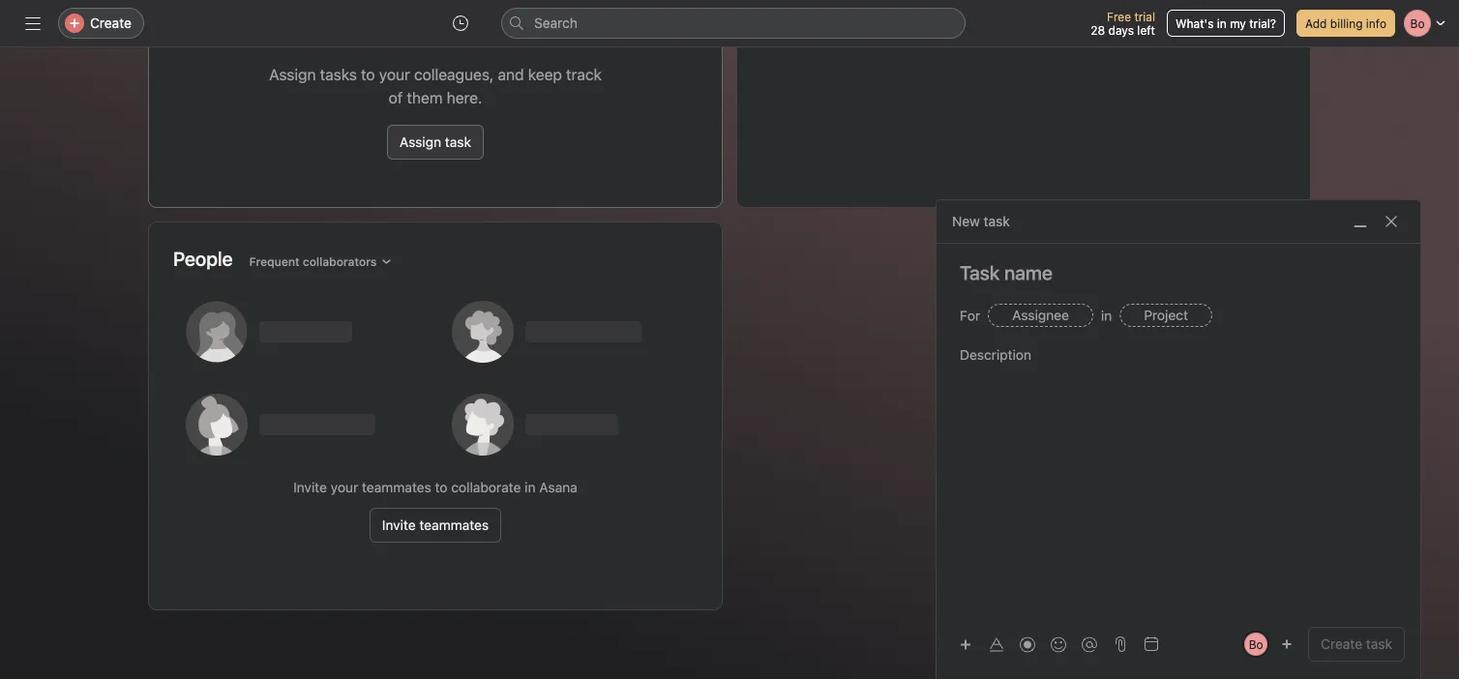 Task type: describe. For each thing, give the bounding box(es) containing it.
0 vertical spatial teammates
[[362, 480, 431, 496]]

free trial 28 days left
[[1091, 10, 1156, 37]]

assign tasks to your colleagues, and keep track of them here.
[[269, 65, 602, 107]]

track
[[566, 65, 602, 84]]

collaborators
[[303, 255, 377, 269]]

create for create
[[90, 15, 132, 31]]

what's in my trial?
[[1176, 16, 1277, 30]]

create button
[[58, 8, 144, 39]]

them
[[407, 89, 443, 107]]

record a video image
[[1020, 637, 1036, 653]]

assign for assign tasks to your colleagues, and keep track of them here.
[[269, 65, 316, 84]]

here.
[[447, 89, 482, 107]]

select due date image
[[1144, 637, 1159, 652]]

for
[[960, 308, 981, 323]]

what's in my trial? button
[[1167, 10, 1285, 37]]

tasks
[[320, 65, 357, 84]]

add or remove collaborators from this task image
[[1282, 639, 1293, 650]]

search list box
[[501, 8, 966, 39]]

what's
[[1176, 16, 1214, 30]]

people
[[173, 247, 233, 270]]

colleagues,
[[414, 65, 494, 84]]

task for create task
[[1366, 636, 1393, 652]]

formatting image
[[989, 637, 1005, 653]]

expand sidebar image
[[25, 15, 41, 31]]

free
[[1107, 10, 1131, 23]]

assign task
[[400, 134, 471, 150]]

dialog containing new task
[[937, 200, 1421, 679]]

create task button
[[1309, 627, 1405, 662]]

add
[[1306, 16, 1327, 30]]

invite your teammates to collaborate in asana
[[293, 480, 578, 496]]

history image
[[453, 15, 468, 31]]

1 vertical spatial your
[[331, 480, 358, 496]]

frequent
[[249, 255, 300, 269]]

to inside assign tasks to your colleagues, and keep track of them here.
[[361, 65, 375, 84]]

bo button
[[1243, 631, 1270, 658]]

2 vertical spatial in
[[525, 480, 536, 496]]

info
[[1366, 16, 1387, 30]]

teammates inside "button"
[[419, 517, 489, 533]]

asana
[[539, 480, 578, 496]]

Task name text field
[[937, 259, 1421, 286]]

in inside button
[[1217, 16, 1227, 30]]

invite for invite your teammates to collaborate in asana
[[293, 480, 327, 496]]

at mention image
[[1082, 637, 1098, 653]]

minimize image
[[1353, 214, 1369, 229]]

1 vertical spatial to
[[435, 480, 448, 496]]



Task type: vqa. For each thing, say whether or not it's contained in the screenshot.
Frequent collaborators dropdown button
yes



Task type: locate. For each thing, give the bounding box(es) containing it.
to right "tasks"
[[361, 65, 375, 84]]

0 vertical spatial in
[[1217, 16, 1227, 30]]

assign inside button
[[400, 134, 441, 150]]

0 vertical spatial invite
[[293, 480, 327, 496]]

0 vertical spatial to
[[361, 65, 375, 84]]

assign
[[269, 65, 316, 84], [400, 134, 441, 150]]

1 vertical spatial in
[[1101, 308, 1112, 323]]

project
[[1144, 307, 1189, 323]]

frequent collaborators button
[[241, 248, 401, 275]]

0 horizontal spatial assign
[[269, 65, 316, 84]]

task down here.
[[445, 134, 471, 150]]

invite inside "button"
[[382, 517, 416, 533]]

in left asana
[[525, 480, 536, 496]]

to up invite teammates
[[435, 480, 448, 496]]

toolbar inside dialog
[[952, 631, 1107, 659]]

frequent collaborators
[[249, 255, 377, 269]]

insert an object image
[[960, 639, 972, 651]]

create right add or remove collaborators from this task image
[[1321, 636, 1363, 652]]

dialog
[[937, 200, 1421, 679]]

1 horizontal spatial to
[[435, 480, 448, 496]]

add billing info
[[1306, 16, 1387, 30]]

keep
[[528, 65, 562, 84]]

emoji image
[[1051, 637, 1067, 653]]

in left project
[[1101, 308, 1112, 323]]

assign left "tasks"
[[269, 65, 316, 84]]

create inside dropdown button
[[90, 15, 132, 31]]

0 horizontal spatial to
[[361, 65, 375, 84]]

1 horizontal spatial invite
[[382, 517, 416, 533]]

invite for invite teammates
[[382, 517, 416, 533]]

search button
[[501, 8, 966, 39]]

0 horizontal spatial your
[[331, 480, 358, 496]]

new task
[[952, 213, 1010, 229]]

1 vertical spatial invite
[[382, 517, 416, 533]]

1 horizontal spatial in
[[1101, 308, 1112, 323]]

in inside dialog
[[1101, 308, 1112, 323]]

1 vertical spatial assign
[[400, 134, 441, 150]]

of
[[389, 89, 403, 107]]

assign task button
[[387, 125, 484, 160]]

task right add or remove collaborators from this task image
[[1366, 636, 1393, 652]]

1 vertical spatial create
[[1321, 636, 1363, 652]]

create right expand sidebar icon
[[90, 15, 132, 31]]

create for create task
[[1321, 636, 1363, 652]]

assignee
[[1013, 307, 1069, 323]]

to
[[361, 65, 375, 84], [435, 480, 448, 496]]

0 vertical spatial assign
[[269, 65, 316, 84]]

your
[[379, 65, 410, 84], [331, 480, 358, 496]]

1 horizontal spatial your
[[379, 65, 410, 84]]

teammates up invite teammates
[[362, 480, 431, 496]]

task for assign task
[[445, 134, 471, 150]]

2 horizontal spatial in
[[1217, 16, 1227, 30]]

close image
[[1384, 214, 1399, 229]]

invite teammates button
[[370, 508, 501, 543]]

0 vertical spatial task
[[445, 134, 471, 150]]

collaborate
[[451, 480, 521, 496]]

task inside button
[[445, 134, 471, 150]]

attach a file or paste an image image
[[1113, 637, 1128, 652]]

add billing info button
[[1297, 10, 1396, 37]]

trial
[[1135, 10, 1156, 23]]

teammates
[[362, 480, 431, 496], [419, 517, 489, 533]]

1 horizontal spatial assign
[[400, 134, 441, 150]]

trial?
[[1250, 16, 1277, 30]]

1 vertical spatial teammates
[[419, 517, 489, 533]]

invite teammates
[[382, 517, 489, 533]]

in left my
[[1217, 16, 1227, 30]]

bo
[[1249, 638, 1264, 651]]

your inside assign tasks to your colleagues, and keep track of them here.
[[379, 65, 410, 84]]

my
[[1230, 16, 1246, 30]]

0 horizontal spatial task
[[445, 134, 471, 150]]

create
[[90, 15, 132, 31], [1321, 636, 1363, 652]]

days
[[1109, 23, 1134, 37]]

search
[[534, 15, 578, 31]]

teammates down invite your teammates to collaborate in asana
[[419, 517, 489, 533]]

and
[[498, 65, 524, 84]]

0 horizontal spatial invite
[[293, 480, 327, 496]]

assign for assign task
[[400, 134, 441, 150]]

1 vertical spatial task
[[1366, 636, 1393, 652]]

invite
[[293, 480, 327, 496], [382, 517, 416, 533]]

0 horizontal spatial in
[[525, 480, 536, 496]]

assign down them
[[400, 134, 441, 150]]

28
[[1091, 23, 1105, 37]]

0 vertical spatial create
[[90, 15, 132, 31]]

billing
[[1331, 16, 1363, 30]]

1 horizontal spatial create
[[1321, 636, 1363, 652]]

0 vertical spatial your
[[379, 65, 410, 84]]

0 horizontal spatial create
[[90, 15, 132, 31]]

create inside button
[[1321, 636, 1363, 652]]

left
[[1138, 23, 1156, 37]]

assign inside assign tasks to your colleagues, and keep track of them here.
[[269, 65, 316, 84]]

task
[[445, 134, 471, 150], [1366, 636, 1393, 652]]

toolbar
[[952, 631, 1107, 659]]

in
[[1217, 16, 1227, 30], [1101, 308, 1112, 323], [525, 480, 536, 496]]

1 horizontal spatial task
[[1366, 636, 1393, 652]]

create task
[[1321, 636, 1393, 652]]

task inside button
[[1366, 636, 1393, 652]]



